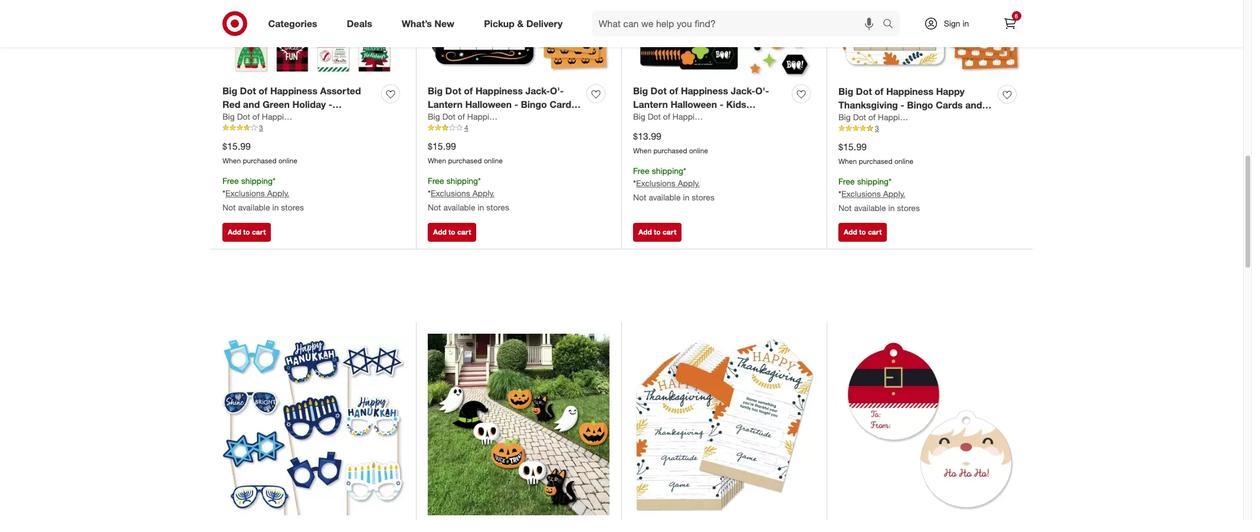 Task type: locate. For each thing, give the bounding box(es) containing it.
purchased
[[654, 147, 688, 155], [243, 157, 277, 165], [448, 157, 482, 165], [859, 157, 893, 166]]

$15.99 for big dot of happiness jack-o'- lantern halloween - bingo cards and markers - kids halloween party bingo game - set of 18
[[428, 141, 456, 153]]

not
[[633, 192, 647, 202], [223, 202, 236, 213], [428, 202, 441, 213], [839, 203, 852, 213]]

in for big dot of happiness jack-o'- lantern halloween - bingo cards and markers - kids halloween party bingo game - set of 18
[[478, 202, 484, 213]]

2 cart from the left
[[458, 228, 471, 237]]

big dot of happiness link for big dot of happiness happy thanksgiving - bingo cards and markers - fall harvest party bingo game - set of 18
[[839, 112, 918, 124]]

big dot of happiness
[[223, 112, 301, 122], [428, 112, 507, 122], [633, 112, 712, 122], [839, 112, 918, 122]]

stores for 16
[[692, 192, 715, 202]]

to
[[243, 228, 250, 237], [449, 228, 456, 237], [654, 228, 661, 237], [860, 228, 866, 237]]

online for game
[[895, 157, 914, 166]]

add for big dot of happiness jack-o'- lantern halloween - bingo cards and markers - kids halloween party bingo game - set of 18
[[433, 228, 447, 237]]

2 jack- from the left
[[731, 85, 756, 97]]

o'- for kids
[[756, 85, 770, 97]]

when inside $13.99 when purchased online
[[633, 147, 652, 155]]

sign
[[944, 18, 961, 28]]

of
[[464, 85, 473, 97], [670, 85, 679, 97], [875, 85, 884, 97], [253, 112, 260, 122], [458, 112, 465, 122], [663, 112, 671, 122], [869, 112, 876, 122], [537, 125, 546, 137], [892, 126, 901, 138]]

shipping
[[652, 166, 684, 176], [241, 176, 273, 186], [447, 176, 478, 186], [858, 177, 889, 187]]

$15.99
[[223, 141, 251, 153], [428, 141, 456, 153], [839, 141, 867, 153]]

happiness for big dot of happiness link corresponding to big dot of happiness jack-o'- lantern halloween - kids halloween party favor kids stickers - 16 sheets - 256 stickers
[[673, 112, 712, 122]]

0 horizontal spatial 3
[[259, 124, 263, 132]]

0 vertical spatial and
[[966, 99, 983, 111]]

exclusions apply. link
[[636, 178, 700, 188], [225, 188, 289, 198], [431, 188, 495, 198], [842, 189, 906, 199]]

when
[[633, 147, 652, 155], [223, 157, 241, 165], [428, 157, 446, 165], [839, 157, 857, 166]]

thanksgiving
[[839, 99, 899, 111]]

party
[[683, 112, 707, 124], [940, 112, 965, 124], [428, 125, 452, 137]]

stickers
[[633, 125, 670, 137], [751, 125, 787, 137]]

2 o'- from the left
[[756, 85, 770, 97]]

purchased for 16
[[654, 147, 688, 155]]

what's new
[[402, 17, 455, 29]]

when for big dot of happiness jack-o'- lantern halloween - bingo cards and markers - kids halloween party bingo game - set of 18
[[428, 157, 446, 165]]

shipping for game
[[858, 177, 889, 187]]

0 horizontal spatial 3 link
[[223, 123, 404, 133]]

kids right 4
[[494, 112, 514, 124]]

cart
[[252, 228, 266, 237], [458, 228, 471, 237], [663, 228, 677, 237], [868, 228, 882, 237]]

available
[[649, 192, 681, 202], [238, 202, 270, 213], [444, 202, 476, 213], [855, 203, 887, 213]]

1 horizontal spatial stickers
[[751, 125, 787, 137]]

add
[[228, 228, 241, 237], [433, 228, 447, 237], [639, 228, 652, 237], [844, 228, 858, 237]]

1 horizontal spatial lantern
[[633, 98, 668, 110]]

2 lantern from the left
[[633, 98, 668, 110]]

happiness
[[476, 85, 523, 97], [681, 85, 729, 97], [887, 85, 934, 97], [262, 112, 301, 122], [467, 112, 507, 122], [673, 112, 712, 122], [878, 112, 918, 122]]

2 add to cart from the left
[[433, 228, 471, 237]]

$15.99 when purchased online for big dot of happiness jack-o'- lantern halloween - bingo cards and markers - kids halloween party bingo game - set of 18
[[428, 141, 503, 165]]

big dot of happiness happy thanksgiving - bingo cards and markers - fall harvest party bingo game - set of 18 image
[[839, 0, 1021, 78], [839, 0, 1021, 78]]

what's new link
[[392, 11, 469, 37]]

0 horizontal spatial and
[[428, 112, 445, 124]]

3 link
[[223, 123, 404, 133], [839, 124, 1021, 134]]

1 horizontal spatial $15.99 when purchased online
[[428, 141, 503, 165]]

4 add to cart button from the left
[[839, 223, 888, 242]]

kids
[[727, 98, 747, 110], [494, 112, 514, 124], [737, 112, 757, 124]]

of for big dot of happiness link related to big dot of happiness jack-o'- lantern halloween - bingo cards and markers - kids halloween party bingo game - set of 18
[[458, 112, 465, 122]]

online inside $13.99 when purchased online
[[690, 147, 708, 155]]

free
[[633, 166, 650, 176], [223, 176, 239, 186], [428, 176, 444, 186], [839, 177, 855, 187]]

$15.99 when purchased online
[[223, 141, 298, 165], [428, 141, 503, 165], [839, 141, 914, 166]]

big inside big dot of happiness happy thanksgiving - bingo cards and markers - fall harvest party bingo game - set of 18
[[839, 85, 854, 97]]

jack- inside big dot of happiness jack-o'- lantern halloween - bingo cards and markers - kids halloween party bingo game - set of 18
[[526, 85, 550, 97]]

party inside big dot of happiness jack-o'- lantern halloween - kids halloween party favor kids stickers - 16 sheets - 256 stickers
[[683, 112, 707, 124]]

18 inside big dot of happiness jack-o'- lantern halloween - bingo cards and markers - kids halloween party bingo game - set of 18
[[549, 125, 559, 137]]

dot
[[446, 85, 462, 97], [651, 85, 667, 97], [856, 85, 873, 97], [237, 112, 250, 122], [443, 112, 456, 122], [648, 112, 661, 122], [853, 112, 867, 122]]

party inside big dot of happiness jack-o'- lantern halloween - bingo cards and markers - kids halloween party bingo game - set of 18
[[428, 125, 452, 137]]

markers
[[448, 112, 484, 124], [839, 112, 876, 124]]

3
[[259, 124, 263, 132], [876, 124, 879, 133]]

0 horizontal spatial game
[[484, 125, 510, 137]]

4 link
[[428, 123, 610, 133]]

in
[[963, 18, 970, 28], [683, 192, 690, 202], [272, 202, 279, 213], [478, 202, 484, 213], [889, 203, 895, 213]]

cards
[[550, 98, 577, 110], [936, 99, 963, 111]]

2 horizontal spatial $15.99
[[839, 141, 867, 153]]

when for big dot of happiness jack-o'- lantern halloween - kids halloween party favor kids stickers - 16 sheets - 256 stickers
[[633, 147, 652, 155]]

set inside big dot of happiness jack-o'- lantern halloween - bingo cards and markers - kids halloween party bingo game - set of 18
[[519, 125, 534, 137]]

1 horizontal spatial party
[[683, 112, 707, 124]]

o'- inside big dot of happiness jack-o'- lantern halloween - kids halloween party favor kids stickers - 16 sheets - 256 stickers
[[756, 85, 770, 97]]

game
[[484, 125, 510, 137], [839, 126, 866, 138]]

kids up '256'
[[737, 112, 757, 124]]

3 cart from the left
[[663, 228, 677, 237]]

0 horizontal spatial cards
[[550, 98, 577, 110]]

0 horizontal spatial 18
[[549, 125, 559, 137]]

256
[[732, 125, 748, 137]]

lantern inside big dot of happiness jack-o'- lantern halloween - bingo cards and markers - kids halloween party bingo game - set of 18
[[428, 98, 463, 110]]

halloween
[[465, 98, 512, 110], [671, 98, 718, 110], [516, 112, 563, 124], [633, 112, 680, 124]]

1 horizontal spatial o'-
[[756, 85, 770, 97]]

1 horizontal spatial and
[[966, 99, 983, 111]]

game right 4
[[484, 125, 510, 137]]

big dot of happiness hanukkah menorah glasses - paper card stock chanukah holiday party photo booth props kit - 10 count image
[[223, 334, 404, 516], [223, 334, 404, 516]]

o'- for bingo
[[550, 85, 564, 97]]

purchased inside $13.99 when purchased online
[[654, 147, 688, 155]]

0 horizontal spatial set
[[519, 125, 534, 137]]

1 o'- from the left
[[550, 85, 564, 97]]

free shipping * * exclusions apply. not available in stores
[[633, 166, 715, 202], [223, 176, 304, 213], [428, 176, 509, 213], [839, 177, 920, 213]]

o'- inside big dot of happiness jack-o'- lantern halloween - bingo cards and markers - kids halloween party bingo game - set of 18
[[550, 85, 564, 97]]

online
[[690, 147, 708, 155], [279, 157, 298, 165], [484, 157, 503, 165], [895, 157, 914, 166]]

apply.
[[678, 178, 700, 188], [267, 188, 289, 198], [473, 188, 495, 198], [884, 189, 906, 199]]

jack- for bingo
[[526, 85, 550, 97]]

18
[[549, 125, 559, 137], [904, 126, 914, 138]]

sign in
[[944, 18, 970, 28]]

cards down happy
[[936, 99, 963, 111]]

big dot of happiness jolly santa claus - christmas party favor gift tags (set of 20) image
[[839, 334, 1021, 517], [839, 334, 1021, 517]]

3 add to cart button from the left
[[633, 223, 682, 242]]

2 add from the left
[[433, 228, 447, 237]]

exclusions for big dot of happiness jack-o'- lantern halloween - kids halloween party favor kids stickers - 16 sheets - 256 stickers
[[636, 178, 676, 188]]

big dot of happiness link
[[223, 111, 301, 123], [428, 111, 507, 123], [633, 111, 712, 123], [839, 112, 918, 124]]

exclusions for big dot of happiness happy thanksgiving - bingo cards and markers - fall harvest party bingo game - set of 18
[[842, 189, 881, 199]]

set inside big dot of happiness happy thanksgiving - bingo cards and markers - fall harvest party bingo game - set of 18
[[875, 126, 889, 138]]

1 add from the left
[[228, 228, 241, 237]]

shipping for 16
[[652, 166, 684, 176]]

big inside big dot of happiness jack-o'- lantern halloween - kids halloween party favor kids stickers - 16 sheets - 256 stickers
[[633, 85, 648, 97]]

big dot of happiness assorted red and green holiday - christmas money and gift card sleeves - nifty gifty card holders - 8 ct image
[[223, 0, 404, 77], [223, 0, 404, 77]]

3 add from the left
[[639, 228, 652, 237]]

stores for game
[[898, 203, 920, 213]]

jack- up "favor"
[[731, 85, 756, 97]]

categories
[[268, 17, 317, 29]]

lantern inside big dot of happiness jack-o'- lantern halloween - kids halloween party favor kids stickers - 16 sheets - 256 stickers
[[633, 98, 668, 110]]

4 cart from the left
[[868, 228, 882, 237]]

1 horizontal spatial jack-
[[731, 85, 756, 97]]

2 horizontal spatial $15.99 when purchased online
[[839, 141, 914, 166]]

3 to from the left
[[654, 228, 661, 237]]

stickers right '256'
[[751, 125, 787, 137]]

lantern
[[428, 98, 463, 110], [633, 98, 668, 110]]

0 horizontal spatial stickers
[[633, 125, 670, 137]]

set
[[519, 125, 534, 137], [875, 126, 889, 138]]

online for party
[[484, 157, 503, 165]]

happiness for big dot of happiness jack-o'- lantern halloween - bingo cards and markers - kids halloween party bingo game - set of 18 link
[[476, 85, 523, 97]]

and
[[966, 99, 983, 111], [428, 112, 445, 124]]

add to cart button
[[223, 223, 271, 242], [428, 223, 477, 242], [633, 223, 682, 242], [839, 223, 888, 242]]

0 horizontal spatial markers
[[448, 112, 484, 124]]

apply. for party
[[473, 188, 495, 198]]

1 horizontal spatial 3
[[876, 124, 879, 133]]

1 horizontal spatial $15.99
[[428, 141, 456, 153]]

2 add to cart button from the left
[[428, 223, 477, 242]]

stores for party
[[487, 202, 509, 213]]

apply. for 16
[[678, 178, 700, 188]]

1 lantern from the left
[[428, 98, 463, 110]]

stores
[[692, 192, 715, 202], [281, 202, 304, 213], [487, 202, 509, 213], [898, 203, 920, 213]]

and inside big dot of happiness jack-o'- lantern halloween - bingo cards and markers - kids halloween party bingo game - set of 18
[[428, 112, 445, 124]]

exclusions
[[636, 178, 676, 188], [225, 188, 265, 198], [431, 188, 470, 198], [842, 189, 881, 199]]

free for big dot of happiness happy thanksgiving - bingo cards and markers - fall harvest party bingo game - set of 18
[[839, 177, 855, 187]]

happiness inside big dot of happiness happy thanksgiving - bingo cards and markers - fall harvest party bingo game - set of 18
[[887, 85, 934, 97]]

3 add to cart from the left
[[639, 228, 677, 237]]

0 horizontal spatial o'-
[[550, 85, 564, 97]]

deals
[[347, 17, 372, 29]]

4 add to cart from the left
[[844, 228, 882, 237]]

party up "16"
[[683, 112, 707, 124]]

cards up 4 link
[[550, 98, 577, 110]]

1 horizontal spatial 18
[[904, 126, 914, 138]]

-
[[515, 98, 519, 110], [720, 98, 724, 110], [901, 99, 905, 111], [487, 112, 491, 124], [878, 112, 882, 124], [513, 125, 517, 137], [673, 125, 676, 137], [726, 125, 730, 137], [868, 126, 872, 138]]

sheets
[[692, 125, 723, 137]]

big
[[428, 85, 443, 97], [633, 85, 648, 97], [839, 85, 854, 97], [223, 112, 235, 122], [428, 112, 440, 122], [633, 112, 646, 122], [839, 112, 851, 122]]

0 horizontal spatial lantern
[[428, 98, 463, 110]]

party down happy
[[940, 112, 965, 124]]

1 horizontal spatial game
[[839, 126, 866, 138]]

jack- up 4 link
[[526, 85, 550, 97]]

big dot of happiness happy thanksgiving - fall harvest party game pickle cards - thanksgiving gratitude game pull tabs - set of 12 image
[[633, 334, 815, 516], [633, 334, 815, 516]]

jack- inside big dot of happiness jack-o'- lantern halloween - kids halloween party favor kids stickers - 16 sheets - 256 stickers
[[731, 85, 756, 97]]

of inside big dot of happiness jack-o'- lantern halloween - kids halloween party favor kids stickers - 16 sheets - 256 stickers
[[670, 85, 679, 97]]

pickup & delivery
[[484, 17, 563, 29]]

happiness inside big dot of happiness jack-o'- lantern halloween - kids halloween party favor kids stickers - 16 sheets - 256 stickers
[[681, 85, 729, 97]]

$13.99 when purchased online
[[633, 131, 708, 155]]

big dot of happiness jack-o'-lantern halloween - bingo cards and markers - kids halloween party bingo game - set of 18 image
[[428, 0, 610, 77], [428, 0, 610, 77]]

game inside big dot of happiness jack-o'- lantern halloween - bingo cards and markers - kids halloween party bingo game - set of 18
[[484, 125, 510, 137]]

1 horizontal spatial set
[[875, 126, 889, 138]]

to for big dot of happiness jack-o'- lantern halloween - kids halloween party favor kids stickers - 16 sheets - 256 stickers
[[654, 228, 661, 237]]

of for big dot of happiness jack-o'- lantern halloween - kids halloween party favor kids stickers - 16 sheets - 256 stickers link
[[670, 85, 679, 97]]

1 jack- from the left
[[526, 85, 550, 97]]

fall
[[885, 112, 901, 124]]

and inside big dot of happiness happy thanksgiving - bingo cards and markers - fall harvest party bingo game - set of 18
[[966, 99, 983, 111]]

happiness for big dot of happiness link for big dot of happiness happy thanksgiving - bingo cards and markers - fall harvest party bingo game - set of 18
[[878, 112, 918, 122]]

apply. for game
[[884, 189, 906, 199]]

big dot of happiness jack-o'-lantern halloween - black cat ghost skull & witch hat lawn decor - outdoor kids halloween party yard decorations - 10 pc image
[[428, 334, 610, 516], [428, 334, 610, 516]]

jack-
[[526, 85, 550, 97], [731, 85, 756, 97]]

happiness inside big dot of happiness jack-o'- lantern halloween - bingo cards and markers - kids halloween party bingo game - set of 18
[[476, 85, 523, 97]]

add to cart
[[228, 228, 266, 237], [433, 228, 471, 237], [639, 228, 677, 237], [844, 228, 882, 237]]

1 cart from the left
[[252, 228, 266, 237]]

add for big dot of happiness happy thanksgiving - bingo cards and markers - fall harvest party bingo game - set of 18
[[844, 228, 858, 237]]

*
[[684, 166, 687, 176], [273, 176, 276, 186], [478, 176, 481, 186], [889, 177, 892, 187], [633, 178, 636, 188], [223, 188, 225, 198], [428, 188, 431, 198], [839, 189, 842, 199]]

of for big dot of happiness link for big dot of happiness happy thanksgiving - bingo cards and markers - fall harvest party bingo game - set of 18
[[869, 112, 876, 122]]

available for party
[[444, 202, 476, 213]]

2 horizontal spatial party
[[940, 112, 965, 124]]

party left 4
[[428, 125, 452, 137]]

shipping for party
[[447, 176, 478, 186]]

search button
[[878, 11, 906, 39]]

exclusions apply. link for 16
[[636, 178, 700, 188]]

big inside big dot of happiness jack-o'- lantern halloween - bingo cards and markers - kids halloween party bingo game - set of 18
[[428, 85, 443, 97]]

2 to from the left
[[449, 228, 456, 237]]

o'-
[[550, 85, 564, 97], [756, 85, 770, 97]]

4 to from the left
[[860, 228, 866, 237]]

add to cart button for big dot of happiness jack-o'- lantern halloween - bingo cards and markers - kids halloween party bingo game - set of 18
[[428, 223, 477, 242]]

1 vertical spatial and
[[428, 112, 445, 124]]

0 horizontal spatial jack-
[[526, 85, 550, 97]]

4 add from the left
[[844, 228, 858, 237]]

stickers left "16"
[[633, 125, 670, 137]]

1 horizontal spatial markers
[[839, 112, 876, 124]]

delivery
[[527, 17, 563, 29]]

game down the "thanksgiving"
[[839, 126, 866, 138]]

cart for big dot of happiness jack-o'- lantern halloween - bingo cards and markers - kids halloween party bingo game - set of 18
[[458, 228, 471, 237]]

2 stickers from the left
[[751, 125, 787, 137]]

in for big dot of happiness jack-o'- lantern halloween - kids halloween party favor kids stickers - 16 sheets - 256 stickers
[[683, 192, 690, 202]]

6
[[1015, 12, 1019, 19]]

big dot of happiness link for big dot of happiness jack-o'- lantern halloween - kids halloween party favor kids stickers - 16 sheets - 256 stickers
[[633, 111, 712, 123]]

big dot of happiness jack-o'-lantern halloween - kids halloween party favor kids stickers - 16 sheets - 256 stickers image
[[633, 0, 815, 77], [633, 0, 815, 77]]

bingo
[[521, 98, 547, 110], [908, 99, 934, 111], [967, 112, 994, 124], [455, 125, 481, 137]]

search
[[878, 19, 906, 30]]

1 horizontal spatial cards
[[936, 99, 963, 111]]

&
[[517, 17, 524, 29]]

0 horizontal spatial party
[[428, 125, 452, 137]]

add to cart for big dot of happiness jack-o'- lantern halloween - bingo cards and markers - kids halloween party bingo game - set of 18
[[433, 228, 471, 237]]



Task type: describe. For each thing, give the bounding box(es) containing it.
$13.99
[[633, 131, 662, 142]]

big dot of happiness happy thanksgiving - bingo cards and markers - fall harvest party bingo game - set of 18
[[839, 85, 994, 138]]

big dot of happiness for big dot of happiness jack-o'- lantern halloween - kids halloween party favor kids stickers - 16 sheets - 256 stickers
[[633, 112, 712, 122]]

0 horizontal spatial $15.99
[[223, 141, 251, 153]]

1 add to cart button from the left
[[223, 223, 271, 242]]

add to cart button for big dot of happiness jack-o'- lantern halloween - kids halloween party favor kids stickers - 16 sheets - 256 stickers
[[633, 223, 682, 242]]

big dot of happiness jack-o'- lantern halloween - kids halloween party favor kids stickers - 16 sheets - 256 stickers
[[633, 85, 787, 137]]

big dot of happiness link for big dot of happiness jack-o'- lantern halloween - bingo cards and markers - kids halloween party bingo game - set of 18
[[428, 111, 507, 123]]

when for big dot of happiness happy thanksgiving - bingo cards and markers - fall harvest party bingo game - set of 18
[[839, 157, 857, 166]]

markers inside big dot of happiness happy thanksgiving - bingo cards and markers - fall harvest party bingo game - set of 18
[[839, 112, 876, 124]]

pickup
[[484, 17, 515, 29]]

happiness for big dot of happiness happy thanksgiving - bingo cards and markers - fall harvest party bingo game - set of 18 link
[[887, 85, 934, 97]]

3 for the right 3 link
[[876, 124, 879, 133]]

free for big dot of happiness jack-o'- lantern halloween - bingo cards and markers - kids halloween party bingo game - set of 18
[[428, 176, 444, 186]]

$15.99 when purchased online for big dot of happiness happy thanksgiving - bingo cards and markers - fall harvest party bingo game - set of 18
[[839, 141, 914, 166]]

free shipping * * exclusions apply. not available in stores for party
[[428, 176, 509, 213]]

of for big dot of happiness jack-o'- lantern halloween - bingo cards and markers - kids halloween party bingo game - set of 18 link
[[464, 85, 473, 97]]

1 to from the left
[[243, 228, 250, 237]]

of for big dot of happiness link corresponding to big dot of happiness jack-o'- lantern halloween - kids halloween party favor kids stickers - 16 sheets - 256 stickers
[[663, 112, 671, 122]]

what's
[[402, 17, 432, 29]]

1 horizontal spatial 3 link
[[839, 124, 1021, 134]]

free shipping * * exclusions apply. not available in stores for game
[[839, 177, 920, 213]]

to for big dot of happiness jack-o'- lantern halloween - bingo cards and markers - kids halloween party bingo game - set of 18
[[449, 228, 456, 237]]

big dot of happiness happy thanksgiving - bingo cards and markers - fall harvest party bingo game - set of 18 link
[[839, 85, 994, 138]]

cart for big dot of happiness jack-o'- lantern halloween - kids halloween party favor kids stickers - 16 sheets - 256 stickers
[[663, 228, 677, 237]]

available for 16
[[649, 192, 681, 202]]

cards inside big dot of happiness happy thanksgiving - bingo cards and markers - fall harvest party bingo game - set of 18
[[936, 99, 963, 111]]

add to cart button for big dot of happiness happy thanksgiving - bingo cards and markers - fall harvest party bingo game - set of 18
[[839, 223, 888, 242]]

lantern for and
[[428, 98, 463, 110]]

free for big dot of happiness jack-o'- lantern halloween - kids halloween party favor kids stickers - 16 sheets - 256 stickers
[[633, 166, 650, 176]]

add to cart for big dot of happiness jack-o'- lantern halloween - kids halloween party favor kids stickers - 16 sheets - 256 stickers
[[639, 228, 677, 237]]

dot inside big dot of happiness jack-o'- lantern halloween - bingo cards and markers - kids halloween party bingo game - set of 18
[[446, 85, 462, 97]]

favor
[[710, 112, 734, 124]]

new
[[435, 17, 455, 29]]

dot inside big dot of happiness happy thanksgiving - bingo cards and markers - fall harvest party bingo game - set of 18
[[856, 85, 873, 97]]

0 horizontal spatial $15.99 when purchased online
[[223, 141, 298, 165]]

lantern for party
[[633, 98, 668, 110]]

happy
[[937, 85, 965, 97]]

big dot of happiness jack-o'- lantern halloween - bingo cards and markers - kids halloween party bingo game - set of 18 link
[[428, 84, 582, 137]]

cards inside big dot of happiness jack-o'- lantern halloween - bingo cards and markers - kids halloween party bingo game - set of 18
[[550, 98, 577, 110]]

4
[[465, 124, 469, 132]]

categories link
[[258, 11, 332, 37]]

What can we help you find? suggestions appear below search field
[[592, 11, 886, 37]]

kids up "favor"
[[727, 98, 747, 110]]

6 link
[[997, 11, 1023, 37]]

not for big dot of happiness happy thanksgiving - bingo cards and markers - fall harvest party bingo game - set of 18
[[839, 203, 852, 213]]

add for big dot of happiness jack-o'- lantern halloween - kids halloween party favor kids stickers - 16 sheets - 256 stickers
[[639, 228, 652, 237]]

exclusions apply. link for party
[[431, 188, 495, 198]]

dot inside big dot of happiness jack-o'- lantern halloween - kids halloween party favor kids stickers - 16 sheets - 256 stickers
[[651, 85, 667, 97]]

harvest
[[903, 112, 938, 124]]

purchased for game
[[859, 157, 893, 166]]

add to cart for big dot of happiness happy thanksgiving - bingo cards and markers - fall harvest party bingo game - set of 18
[[844, 228, 882, 237]]

deals link
[[337, 11, 387, 37]]

3 for leftmost 3 link
[[259, 124, 263, 132]]

online for 16
[[690, 147, 708, 155]]

not for big dot of happiness jack-o'- lantern halloween - bingo cards and markers - kids halloween party bingo game - set of 18
[[428, 202, 441, 213]]

not for big dot of happiness jack-o'- lantern halloween - kids halloween party favor kids stickers - 16 sheets - 256 stickers
[[633, 192, 647, 202]]

pickup & delivery link
[[474, 11, 578, 37]]

available for game
[[855, 203, 887, 213]]

18 inside big dot of happiness happy thanksgiving - bingo cards and markers - fall harvest party bingo game - set of 18
[[904, 126, 914, 138]]

kids inside big dot of happiness jack-o'- lantern halloween - bingo cards and markers - kids halloween party bingo game - set of 18
[[494, 112, 514, 124]]

game inside big dot of happiness happy thanksgiving - bingo cards and markers - fall harvest party bingo game - set of 18
[[839, 126, 866, 138]]

sign in link
[[914, 11, 988, 37]]

16
[[679, 125, 690, 137]]

happiness for big dot of happiness link related to big dot of happiness jack-o'- lantern halloween - bingo cards and markers - kids halloween party bingo game - set of 18
[[467, 112, 507, 122]]

exclusions for big dot of happiness jack-o'- lantern halloween - bingo cards and markers - kids halloween party bingo game - set of 18
[[431, 188, 470, 198]]

to for big dot of happiness happy thanksgiving - bingo cards and markers - fall harvest party bingo game - set of 18
[[860, 228, 866, 237]]

$15.99 for big dot of happiness happy thanksgiving - bingo cards and markers - fall harvest party bingo game - set of 18
[[839, 141, 867, 153]]

of for big dot of happiness happy thanksgiving - bingo cards and markers - fall harvest party bingo game - set of 18 link
[[875, 85, 884, 97]]

exclusions apply. link for game
[[842, 189, 906, 199]]

big dot of happiness jack-o'- lantern halloween - kids halloween party favor kids stickers - 16 sheets - 256 stickers link
[[633, 84, 788, 137]]

big dot of happiness jack-o'- lantern halloween - bingo cards and markers - kids halloween party bingo game - set of 18
[[428, 85, 577, 137]]

big dot of happiness for big dot of happiness jack-o'- lantern halloween - bingo cards and markers - kids halloween party bingo game - set of 18
[[428, 112, 507, 122]]

free shipping * * exclusions apply. not available in stores for 16
[[633, 166, 715, 202]]

party inside big dot of happiness happy thanksgiving - bingo cards and markers - fall harvest party bingo game - set of 18
[[940, 112, 965, 124]]

markers inside big dot of happiness jack-o'- lantern halloween - bingo cards and markers - kids halloween party bingo game - set of 18
[[448, 112, 484, 124]]

purchased for party
[[448, 157, 482, 165]]

jack- for kids
[[731, 85, 756, 97]]

big dot of happiness for big dot of happiness happy thanksgiving - bingo cards and markers - fall harvest party bingo game - set of 18
[[839, 112, 918, 122]]

cart for big dot of happiness happy thanksgiving - bingo cards and markers - fall harvest party bingo game - set of 18
[[868, 228, 882, 237]]

in for big dot of happiness happy thanksgiving - bingo cards and markers - fall harvest party bingo game - set of 18
[[889, 203, 895, 213]]

happiness for big dot of happiness jack-o'- lantern halloween - kids halloween party favor kids stickers - 16 sheets - 256 stickers link
[[681, 85, 729, 97]]

1 add to cart from the left
[[228, 228, 266, 237]]

1 stickers from the left
[[633, 125, 670, 137]]



Task type: vqa. For each thing, say whether or not it's contained in the screenshot.
Dish Detergents Link
no



